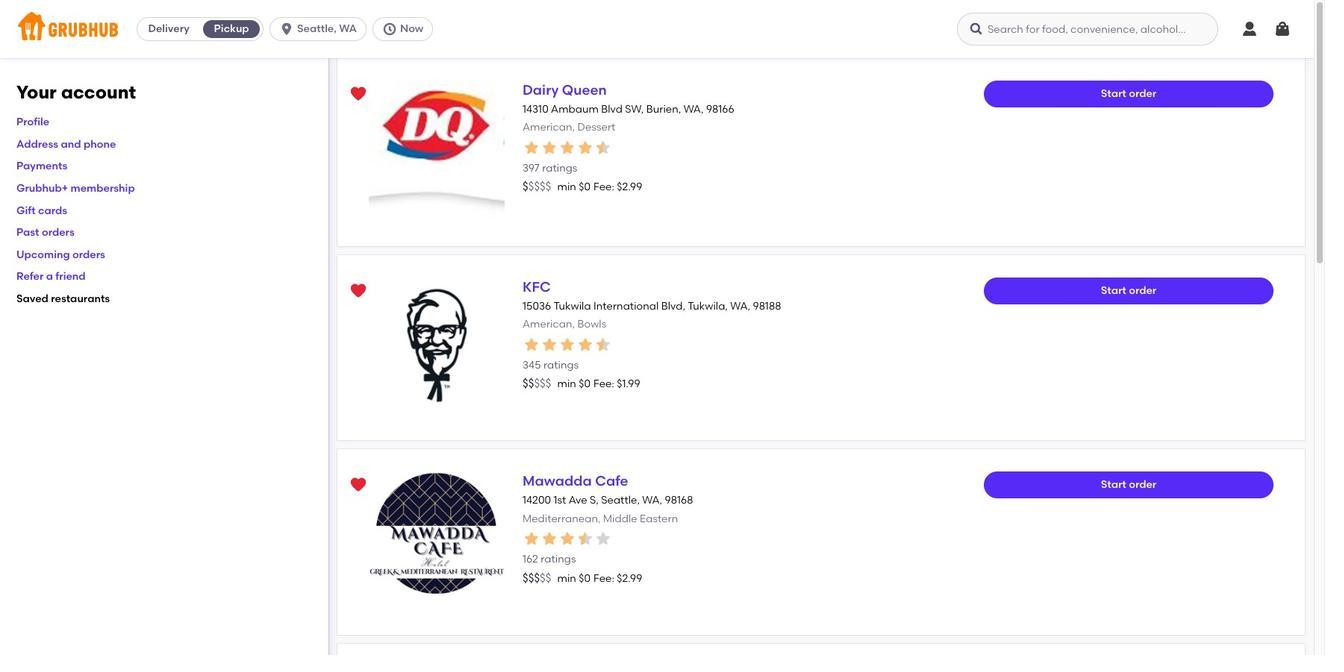 Task type: describe. For each thing, give the bounding box(es) containing it.
past orders link
[[16, 226, 75, 239]]

international
[[594, 300, 659, 313]]

98166
[[706, 103, 735, 116]]

$0 for cafe
[[579, 572, 591, 585]]

mediterranean,
[[523, 513, 601, 526]]

$1.99
[[617, 378, 640, 391]]

$$
[[523, 377, 534, 391]]

profile link
[[16, 116, 49, 129]]

blvd,
[[661, 300, 686, 313]]

upcoming orders
[[16, 249, 105, 261]]

eastern
[[640, 513, 678, 526]]

$$$$$ for dairy queen
[[523, 180, 551, 194]]

burien,
[[646, 103, 681, 116]]

$2.99 for mawadda cafe
[[617, 572, 643, 585]]

dairy queen 14310 ambaum blvd sw, burien, wa, 98166 american, dessert
[[523, 81, 735, 134]]

saved restaurant image for kfc
[[349, 282, 367, 300]]

saved restaurants
[[16, 293, 110, 305]]

address and phone
[[16, 138, 116, 151]]

min $0 fee: $2.99 for queen
[[557, 181, 643, 194]]

past
[[16, 226, 39, 239]]

wa
[[339, 22, 357, 35]]

wa, for queen
[[684, 103, 704, 116]]

address
[[16, 138, 58, 151]]

1 horizontal spatial svg image
[[969, 22, 984, 37]]

345
[[523, 359, 541, 372]]

start for queen
[[1101, 87, 1127, 100]]

now button
[[373, 17, 439, 41]]

fee: for queen
[[594, 181, 615, 194]]

cafe
[[595, 473, 628, 490]]

profile
[[16, 116, 49, 129]]

98168
[[665, 495, 693, 507]]

fee: for cafe
[[594, 572, 615, 585]]

mawadda cafe logo image
[[369, 472, 505, 608]]

$0 for 15036
[[579, 378, 591, 391]]

wa, for cafe
[[642, 495, 663, 507]]

mawadda cafe 14200 1st ave s, seattle, wa, 98168 mediterranean, middle eastern
[[523, 473, 693, 526]]

start order button for cafe
[[984, 472, 1274, 499]]

min for 15036
[[557, 378, 576, 391]]

start order for cafe
[[1101, 479, 1157, 491]]

seattle, inside button
[[297, 22, 337, 35]]

wa, inside kfc 15036 tukwila international blvd, tukwila, wa, 98188 american, bowls
[[731, 300, 751, 313]]

ambaum
[[551, 103, 599, 116]]

saved restaurant image for mawadda cafe
[[349, 477, 367, 495]]

pickup button
[[200, 17, 263, 41]]

friend
[[56, 271, 86, 283]]

bowls
[[578, 318, 607, 331]]

2 horizontal spatial svg image
[[1241, 20, 1259, 38]]

delivery button
[[137, 17, 200, 41]]

saved restaurant button for kfc
[[345, 278, 372, 305]]

saved restaurant button for mawadda
[[345, 472, 372, 499]]

your
[[16, 81, 57, 103]]

queen
[[562, 81, 607, 99]]

seattle, wa button
[[270, 17, 373, 41]]

refer a friend
[[16, 271, 86, 283]]

$$$
[[523, 572, 540, 585]]

345 ratings
[[523, 359, 579, 372]]

kfc 15036 tukwila international blvd, tukwila, wa, 98188 american, bowls
[[523, 279, 781, 331]]

14200
[[523, 495, 551, 507]]

s,
[[590, 495, 599, 507]]

american, inside dairy queen 14310 ambaum blvd sw, burien, wa, 98166 american, dessert
[[523, 121, 575, 134]]

upcoming
[[16, 249, 70, 261]]

saved
[[16, 293, 48, 305]]

svg image inside seattle, wa button
[[279, 22, 294, 37]]

seattle, inside mawadda cafe 14200 1st ave s, seattle, wa, 98168 mediterranean, middle eastern
[[601, 495, 640, 507]]

and
[[61, 138, 81, 151]]

ratings for cafe
[[541, 554, 576, 566]]

grubhub+ membership
[[16, 182, 135, 195]]

your account
[[16, 81, 136, 103]]



Task type: vqa. For each thing, say whether or not it's contained in the screenshot.
Saved restaurants
yes



Task type: locate. For each thing, give the bounding box(es) containing it.
gift cards link
[[16, 204, 67, 217]]

orders for past orders
[[42, 226, 75, 239]]

start for cafe
[[1101, 479, 1127, 491]]

fee: down the middle
[[594, 572, 615, 585]]

american, down 15036
[[523, 318, 575, 331]]

phone
[[84, 138, 116, 151]]

2 fee: from the top
[[594, 378, 615, 391]]

fee: for 15036
[[594, 378, 615, 391]]

payments
[[16, 160, 67, 173]]

1 start order button from the top
[[984, 81, 1274, 108]]

1 vertical spatial saved restaurant image
[[349, 282, 367, 300]]

pickup
[[214, 22, 249, 35]]

162 ratings
[[523, 554, 576, 566]]

$0 right $$$
[[579, 572, 591, 585]]

$0 for queen
[[579, 181, 591, 194]]

star icon image
[[523, 139, 541, 157], [541, 139, 559, 157], [559, 139, 576, 157], [576, 139, 594, 157], [594, 139, 612, 157], [594, 139, 612, 157], [523, 336, 541, 354], [541, 336, 559, 354], [559, 336, 576, 354], [576, 336, 594, 354], [594, 336, 612, 354], [594, 336, 612, 354], [523, 530, 541, 548], [541, 530, 559, 548], [559, 530, 576, 548], [576, 530, 594, 548], [576, 530, 594, 548], [594, 530, 612, 548]]

2 saved restaurant button from the top
[[345, 278, 372, 305]]

payments link
[[16, 160, 67, 173]]

$$$$$
[[523, 180, 551, 194], [523, 377, 551, 391], [523, 572, 551, 585]]

tukwila,
[[688, 300, 728, 313]]

2 $2.99 from the top
[[617, 572, 643, 585]]

0 vertical spatial min
[[557, 181, 576, 194]]

1 min from the top
[[557, 181, 576, 194]]

2 vertical spatial start order
[[1101, 479, 1157, 491]]

1 horizontal spatial seattle,
[[601, 495, 640, 507]]

3 $$$$$ from the top
[[523, 572, 551, 585]]

1 vertical spatial seattle,
[[601, 495, 640, 507]]

1 vertical spatial start order button
[[984, 278, 1274, 305]]

fee: left $1.99
[[594, 378, 615, 391]]

tukwila
[[554, 300, 591, 313]]

start for 15036
[[1101, 284, 1127, 297]]

1 vertical spatial ratings
[[544, 359, 579, 372]]

1 start order from the top
[[1101, 87, 1157, 100]]

$0 right $
[[579, 181, 591, 194]]

3 order from the top
[[1129, 479, 1157, 491]]

0 vertical spatial start
[[1101, 87, 1127, 100]]

1 vertical spatial fee:
[[594, 378, 615, 391]]

0 horizontal spatial svg image
[[279, 22, 294, 37]]

gift
[[16, 204, 36, 217]]

middle
[[603, 513, 637, 526]]

min $0 fee: $2.99 for cafe
[[557, 572, 643, 585]]

start order
[[1101, 87, 1157, 100], [1101, 284, 1157, 297], [1101, 479, 1157, 491]]

1 start from the top
[[1101, 87, 1127, 100]]

2 $0 from the top
[[579, 378, 591, 391]]

upcoming orders link
[[16, 249, 105, 261]]

0 vertical spatial min $0 fee: $2.99
[[557, 181, 643, 194]]

ratings right 397
[[542, 162, 578, 175]]

0 vertical spatial orders
[[42, 226, 75, 239]]

american, down 14310
[[523, 121, 575, 134]]

gift cards
[[16, 204, 67, 217]]

1 vertical spatial $0
[[579, 378, 591, 391]]

3 min from the top
[[557, 572, 576, 585]]

kfc logo image
[[369, 278, 505, 414]]

15036
[[523, 300, 551, 313]]

mawadda cafe link
[[523, 473, 628, 490]]

0 vertical spatial saved restaurant button
[[345, 81, 372, 108]]

2 order from the top
[[1129, 284, 1157, 297]]

$0 left $1.99
[[579, 378, 591, 391]]

1 $0 from the top
[[579, 181, 591, 194]]

ratings right 162
[[541, 554, 576, 566]]

american, inside kfc 15036 tukwila international blvd, tukwila, wa, 98188 american, bowls
[[523, 318, 575, 331]]

$
[[523, 180, 528, 194]]

14310
[[523, 103, 549, 116]]

1 saved restaurant image from the top
[[349, 85, 367, 103]]

3 start from the top
[[1101, 479, 1127, 491]]

start order for 15036
[[1101, 284, 1157, 297]]

1 order from the top
[[1129, 87, 1157, 100]]

wa,
[[684, 103, 704, 116], [731, 300, 751, 313], [642, 495, 663, 507]]

cards
[[38, 204, 67, 217]]

3 fee: from the top
[[594, 572, 615, 585]]

1 vertical spatial $$$$$
[[523, 377, 551, 391]]

min $0 fee: $2.99
[[557, 181, 643, 194], [557, 572, 643, 585]]

min $0 fee: $2.99 down 162 ratings
[[557, 572, 643, 585]]

2 vertical spatial wa,
[[642, 495, 663, 507]]

0 vertical spatial fee:
[[594, 181, 615, 194]]

order for 15036
[[1129, 284, 1157, 297]]

0 horizontal spatial wa,
[[642, 495, 663, 507]]

seattle,
[[297, 22, 337, 35], [601, 495, 640, 507]]

fee:
[[594, 181, 615, 194], [594, 378, 615, 391], [594, 572, 615, 585]]

$$$$$ for kfc
[[523, 377, 551, 391]]

1 vertical spatial american,
[[523, 318, 575, 331]]

start order button for 15036
[[984, 278, 1274, 305]]

1 vertical spatial min $0 fee: $2.99
[[557, 572, 643, 585]]

svg image
[[1241, 20, 1259, 38], [382, 22, 397, 37], [969, 22, 984, 37]]

0 vertical spatial $$$$$
[[523, 180, 551, 194]]

2 american, from the top
[[523, 318, 575, 331]]

delivery
[[148, 22, 189, 35]]

2 vertical spatial start order button
[[984, 472, 1274, 499]]

2 vertical spatial $$$$$
[[523, 572, 551, 585]]

min down 345 ratings
[[557, 378, 576, 391]]

main navigation navigation
[[0, 0, 1314, 58]]

min
[[557, 181, 576, 194], [557, 378, 576, 391], [557, 572, 576, 585]]

min down 162 ratings
[[557, 572, 576, 585]]

start order button
[[984, 81, 1274, 108], [984, 278, 1274, 305], [984, 472, 1274, 499]]

saved restaurants link
[[16, 293, 110, 305]]

0 vertical spatial $2.99
[[617, 181, 643, 194]]

wa, up eastern
[[642, 495, 663, 507]]

0 vertical spatial start order
[[1101, 87, 1157, 100]]

wa, left 98166
[[684, 103, 704, 116]]

0 vertical spatial order
[[1129, 87, 1157, 100]]

2 horizontal spatial wa,
[[731, 300, 751, 313]]

ave
[[569, 495, 587, 507]]

saved restaurant image
[[349, 85, 367, 103], [349, 282, 367, 300], [349, 477, 367, 495]]

2 min $0 fee: $2.99 from the top
[[557, 572, 643, 585]]

orders up upcoming orders link
[[42, 226, 75, 239]]

1 vertical spatial start
[[1101, 284, 1127, 297]]

min down 397 ratings
[[557, 181, 576, 194]]

1 american, from the top
[[523, 121, 575, 134]]

dairy queen logo image
[[369, 81, 505, 219]]

1 $2.99 from the top
[[617, 181, 643, 194]]

account
[[61, 81, 136, 103]]

397 ratings
[[523, 162, 578, 175]]

1 vertical spatial start order
[[1101, 284, 1157, 297]]

1 vertical spatial orders
[[72, 249, 105, 261]]

0 horizontal spatial svg image
[[382, 22, 397, 37]]

mawadda
[[523, 473, 592, 490]]

1 vertical spatial min
[[557, 378, 576, 391]]

$2.99 for dairy queen
[[617, 181, 643, 194]]

1 vertical spatial saved restaurant button
[[345, 278, 372, 305]]

order for queen
[[1129, 87, 1157, 100]]

restaurants
[[51, 293, 110, 305]]

kfc
[[523, 279, 551, 296]]

start order for queen
[[1101, 87, 1157, 100]]

2 vertical spatial $0
[[579, 572, 591, 585]]

saved restaurant button for dairy
[[345, 81, 372, 108]]

98188
[[753, 300, 781, 313]]

3 start order from the top
[[1101, 479, 1157, 491]]

2 start order from the top
[[1101, 284, 1157, 297]]

start order button for queen
[[984, 81, 1274, 108]]

wa, left 98188
[[731, 300, 751, 313]]

seattle, wa
[[297, 22, 357, 35]]

ratings
[[542, 162, 578, 175], [544, 359, 579, 372], [541, 554, 576, 566]]

svg image
[[1274, 20, 1292, 38], [279, 22, 294, 37]]

2 min from the top
[[557, 378, 576, 391]]

ratings right the 345
[[544, 359, 579, 372]]

order
[[1129, 87, 1157, 100], [1129, 284, 1157, 297], [1129, 479, 1157, 491]]

min for cafe
[[557, 572, 576, 585]]

refer
[[16, 271, 44, 283]]

membership
[[71, 182, 135, 195]]

2 saved restaurant image from the top
[[349, 282, 367, 300]]

now
[[400, 22, 424, 35]]

orders up friend
[[72, 249, 105, 261]]

wa, inside mawadda cafe 14200 1st ave s, seattle, wa, 98168 mediterranean, middle eastern
[[642, 495, 663, 507]]

order for cafe
[[1129, 479, 1157, 491]]

american,
[[523, 121, 575, 134], [523, 318, 575, 331]]

min $0 fee: $1.99
[[557, 378, 640, 391]]

0 vertical spatial ratings
[[542, 162, 578, 175]]

refer a friend link
[[16, 271, 86, 283]]

2 $$$$$ from the top
[[523, 377, 551, 391]]

0 vertical spatial wa,
[[684, 103, 704, 116]]

sw,
[[625, 103, 644, 116]]

1 horizontal spatial svg image
[[1274, 20, 1292, 38]]

grubhub+
[[16, 182, 68, 195]]

seattle, up the middle
[[601, 495, 640, 507]]

162
[[523, 554, 538, 566]]

2 vertical spatial saved restaurant image
[[349, 477, 367, 495]]

$$$$$ for mawadda cafe
[[523, 572, 551, 585]]

2 vertical spatial ratings
[[541, 554, 576, 566]]

0 vertical spatial $0
[[579, 181, 591, 194]]

2 start from the top
[[1101, 284, 1127, 297]]

3 saved restaurant image from the top
[[349, 477, 367, 495]]

fee: down dessert
[[594, 181, 615, 194]]

seattle, left wa
[[297, 22, 337, 35]]

$$$$$ down 162
[[523, 572, 551, 585]]

2 start order button from the top
[[984, 278, 1274, 305]]

3 start order button from the top
[[984, 472, 1274, 499]]

1 fee: from the top
[[594, 181, 615, 194]]

1 $$$$$ from the top
[[523, 180, 551, 194]]

start
[[1101, 87, 1127, 100], [1101, 284, 1127, 297], [1101, 479, 1127, 491]]

saved restaurant image for dairy queen
[[349, 85, 367, 103]]

saved restaurant button
[[345, 81, 372, 108], [345, 278, 372, 305], [345, 472, 372, 499]]

ratings for 15036
[[544, 359, 579, 372]]

$$$$$ down 397
[[523, 180, 551, 194]]

past orders
[[16, 226, 75, 239]]

grubhub+ membership link
[[16, 182, 135, 195]]

min for queen
[[557, 181, 576, 194]]

1 min $0 fee: $2.99 from the top
[[557, 181, 643, 194]]

2 vertical spatial saved restaurant button
[[345, 472, 372, 499]]

1st
[[554, 495, 566, 507]]

0 vertical spatial start order button
[[984, 81, 1274, 108]]

1 vertical spatial order
[[1129, 284, 1157, 297]]

0 vertical spatial saved restaurant image
[[349, 85, 367, 103]]

dairy queen link
[[523, 81, 607, 99]]

3 $0 from the top
[[579, 572, 591, 585]]

kfc link
[[523, 279, 551, 296]]

1 saved restaurant button from the top
[[345, 81, 372, 108]]

2 vertical spatial fee:
[[594, 572, 615, 585]]

2 vertical spatial order
[[1129, 479, 1157, 491]]

1 vertical spatial wa,
[[731, 300, 751, 313]]

1 horizontal spatial wa,
[[684, 103, 704, 116]]

dairy
[[523, 81, 559, 99]]

orders
[[42, 226, 75, 239], [72, 249, 105, 261]]

ratings for queen
[[542, 162, 578, 175]]

$$$$$ down the 345
[[523, 377, 551, 391]]

0 horizontal spatial seattle,
[[297, 22, 337, 35]]

blvd
[[601, 103, 623, 116]]

address and phone link
[[16, 138, 116, 151]]

2 vertical spatial start
[[1101, 479, 1127, 491]]

$0
[[579, 181, 591, 194], [579, 378, 591, 391], [579, 572, 591, 585]]

397
[[523, 162, 540, 175]]

svg image inside now button
[[382, 22, 397, 37]]

orders for upcoming orders
[[72, 249, 105, 261]]

0 vertical spatial seattle,
[[297, 22, 337, 35]]

2 vertical spatial min
[[557, 572, 576, 585]]

min $0 fee: $2.99 down 397 ratings
[[557, 181, 643, 194]]

a
[[46, 271, 53, 283]]

3 saved restaurant button from the top
[[345, 472, 372, 499]]

Search for food, convenience, alcohol... search field
[[957, 13, 1219, 46]]

wa, inside dairy queen 14310 ambaum blvd sw, burien, wa, 98166 american, dessert
[[684, 103, 704, 116]]

0 vertical spatial american,
[[523, 121, 575, 134]]

1 vertical spatial $2.99
[[617, 572, 643, 585]]

dessert
[[578, 121, 616, 134]]

$2.99
[[617, 181, 643, 194], [617, 572, 643, 585]]



